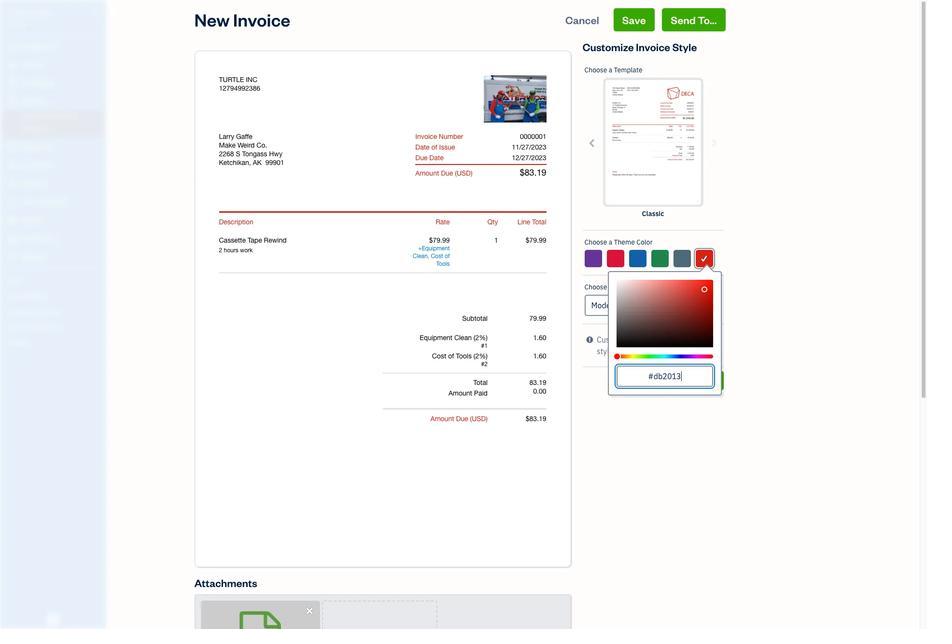 Task type: locate. For each thing, give the bounding box(es) containing it.
0 horizontal spatial turtle
[[8, 9, 35, 18]]

a
[[609, 66, 613, 74], [609, 238, 613, 247], [609, 283, 613, 292]]

customize your logo and invoice style for all invoices
[[597, 335, 711, 357]]

equipment
[[422, 245, 450, 252], [420, 334, 453, 342]]

0 vertical spatial of
[[432, 143, 438, 151]]

settings image
[[7, 339, 103, 347]]

a left theme
[[609, 238, 613, 247]]

choose inside choose a theme color element
[[585, 238, 607, 247]]

0 vertical spatial $83.19
[[520, 168, 547, 178]]

1.60
[[533, 334, 547, 342], [533, 353, 547, 360]]

1 vertical spatial total
[[474, 379, 488, 387]]

(2%) up 2
[[474, 353, 488, 360]]

paid
[[474, 390, 488, 398]]

$83.19
[[520, 168, 547, 178], [526, 415, 547, 423]]

2 (2%) from the top
[[474, 353, 488, 360]]

)
[[471, 170, 473, 177], [486, 415, 488, 423]]

0 horizontal spatial clean
[[413, 253, 428, 260]]

clean inside equipment clean
[[413, 253, 428, 260]]

choose left theme
[[585, 238, 607, 247]]

your
[[635, 335, 651, 345]]

1 vertical spatial cancel
[[617, 375, 645, 386]]

new
[[194, 8, 230, 31]]

inc
[[37, 9, 51, 18], [246, 76, 258, 84]]

1 horizontal spatial )
[[486, 415, 488, 423]]

customize up choose a template in the right of the page
[[583, 40, 634, 54]]

1.60 down 79.99 on the right
[[533, 334, 547, 342]]

1 vertical spatial (2%)
[[474, 353, 488, 360]]

tools inside equipment clean (2%) # 1 cost of tools (2%) # 2
[[456, 353, 472, 360]]

1 horizontal spatial inc
[[246, 76, 258, 84]]

date down date of issue
[[430, 154, 444, 162]]

choose inside choose a template element
[[585, 66, 607, 74]]

1 horizontal spatial cancel
[[617, 375, 645, 386]]

attachments
[[194, 577, 257, 590]]

0 vertical spatial total
[[532, 218, 547, 226]]

template
[[614, 66, 643, 74]]

Enter an Item Name text field
[[219, 236, 402, 245]]

0 horizontal spatial total
[[474, 379, 488, 387]]

0 vertical spatial equipment
[[422, 245, 450, 252]]

choose left template
[[585, 66, 607, 74]]

0 horizontal spatial due
[[416, 154, 428, 162]]

customize
[[583, 40, 634, 54], [597, 335, 633, 345]]

due date
[[416, 154, 444, 162]]

previous image
[[587, 137, 598, 149]]

usd down the paid
[[472, 415, 486, 423]]

report image
[[6, 253, 18, 262]]

estimate image
[[6, 79, 18, 88]]

2 a from the top
[[609, 238, 613, 247]]

1 vertical spatial tools
[[456, 353, 472, 360]]

0 vertical spatial #
[[481, 343, 485, 350]]

of inside equipment clean (2%) # 1 cost of tools (2%) # 2
[[448, 353, 454, 360]]

weird
[[238, 142, 255, 149]]

(2%)
[[474, 334, 488, 342], [474, 353, 488, 360]]

0 vertical spatial cost
[[431, 253, 443, 260]]

1 vertical spatial clean
[[455, 334, 472, 342]]

2
[[485, 361, 488, 368]]

tools
[[436, 261, 450, 268], [456, 353, 472, 360]]

turtle up owner
[[8, 9, 35, 18]]

0 vertical spatial (2%)
[[474, 334, 488, 342]]

clean for equipment clean (2%) # 1 cost of tools (2%) # 2
[[455, 334, 472, 342]]

clean inside equipment clean (2%) # 1 cost of tools (2%) # 2
[[455, 334, 472, 342]]

0 vertical spatial tools
[[436, 261, 450, 268]]

due down due date
[[441, 170, 453, 177]]

0 horizontal spatial cancel
[[566, 13, 599, 27]]

0 vertical spatial cancel
[[566, 13, 599, 27]]

tools down equipment clean
[[436, 261, 450, 268]]

delete
[[486, 95, 506, 104]]

choose inside choose a font element
[[585, 283, 607, 292]]

invoice inside customize your logo and invoice style for all invoices
[[686, 335, 711, 345]]

12/27/2023 button
[[504, 154, 554, 162]]

0 vertical spatial clean
[[413, 253, 428, 260]]

0 vertical spatial amount due ( usd )
[[416, 170, 473, 177]]

Font field
[[585, 295, 722, 316]]

date of issue
[[416, 143, 455, 151]]

co.
[[257, 142, 267, 149]]

1 vertical spatial (
[[470, 415, 472, 423]]

2 vertical spatial of
[[448, 353, 454, 360]]

of up due date
[[432, 143, 438, 151]]

due down date of issue
[[416, 154, 428, 162]]

1 horizontal spatial turtle
[[219, 76, 244, 84]]

1 vertical spatial of
[[445, 253, 450, 260]]

invoice
[[233, 8, 291, 31], [636, 40, 671, 54], [416, 133, 437, 141], [686, 335, 711, 345]]

0 vertical spatial usd
[[457, 170, 471, 177]]

date up due date
[[416, 143, 430, 151]]

2 choose from the top
[[585, 238, 607, 247]]

inc for due date
[[246, 76, 258, 84]]

a for template
[[609, 66, 613, 74]]

$83.19 down 0.00
[[526, 415, 547, 423]]

customize invoice style
[[583, 40, 697, 54]]

choose a font
[[585, 283, 628, 292]]

inc for customize invoice style
[[37, 9, 51, 18]]

a for theme
[[609, 238, 613, 247]]

2 vertical spatial due
[[456, 415, 468, 423]]

2 1.60 from the top
[[533, 353, 547, 360]]

items and services image
[[7, 308, 103, 316]]

3 choose from the top
[[585, 283, 607, 292]]

customize inside customize your logo and invoice style for all invoices
[[597, 335, 633, 345]]

clean down +
[[413, 253, 428, 260]]

0 horizontal spatial tools
[[436, 261, 450, 268]]

line total
[[518, 218, 547, 226]]

( down issue
[[455, 170, 457, 177]]

1 vertical spatial 1.60
[[533, 353, 547, 360]]

1 horizontal spatial tools
[[456, 353, 472, 360]]

equipment inside equipment clean
[[422, 245, 450, 252]]

choose
[[585, 66, 607, 74], [585, 238, 607, 247], [585, 283, 607, 292]]

tools up total amount paid
[[456, 353, 472, 360]]

0 vertical spatial amount
[[416, 170, 439, 177]]

amount due ( usd ) down total amount paid
[[431, 415, 488, 423]]

1 (2%) from the top
[[474, 334, 488, 342]]

customize up "for"
[[597, 335, 633, 345]]

0 vertical spatial turtle
[[8, 9, 35, 18]]

1 vertical spatial usd
[[472, 415, 486, 423]]

due down total amount paid
[[456, 415, 468, 423]]

1 vertical spatial a
[[609, 238, 613, 247]]

1 vertical spatial amount
[[449, 390, 472, 398]]

turtle inc owner
[[8, 9, 51, 27]]

0 horizontal spatial inc
[[37, 9, 51, 18]]

2268
[[219, 150, 234, 158]]

Line Total (USD) text field
[[525, 237, 547, 244]]

usd
[[457, 170, 471, 177], [472, 415, 486, 423]]

all
[[627, 347, 635, 357]]

of up total amount paid
[[448, 353, 454, 360]]

0 vertical spatial customize
[[583, 40, 634, 54]]

turtle inside turtle inc 12794992386
[[219, 76, 244, 84]]

1 vertical spatial equipment
[[420, 334, 453, 342]]

choose for choose a font
[[585, 283, 607, 292]]

subtotal
[[462, 315, 488, 323]]

1 vertical spatial due
[[441, 170, 453, 177]]

clean
[[413, 253, 428, 260], [455, 334, 472, 342]]

inc inside turtle inc 12794992386
[[246, 76, 258, 84]]

1 horizontal spatial (
[[470, 415, 472, 423]]

total
[[532, 218, 547, 226], [474, 379, 488, 387]]

cost inside equipment clean (2%) # 1 cost of tools (2%) # 2
[[432, 353, 447, 360]]

amount left the paid
[[449, 390, 472, 398]]

1 a from the top
[[609, 66, 613, 74]]

of down item rate (usd) text field
[[445, 253, 450, 260]]

0 vertical spatial choose
[[585, 66, 607, 74]]

$83.19 down 12/27/2023
[[520, 168, 547, 178]]

1 vertical spatial cost
[[432, 353, 447, 360]]

( down total amount paid
[[470, 415, 472, 423]]

12/27/2023
[[512, 154, 547, 162]]

cancel button
[[557, 8, 608, 31], [583, 372, 680, 391]]

customize for customize your logo and invoice style for all invoices
[[597, 335, 633, 345]]

send to... button
[[662, 8, 726, 31]]

1 vertical spatial )
[[486, 415, 488, 423]]

1 1.60 from the top
[[533, 334, 547, 342]]

total up the paid
[[474, 379, 488, 387]]

and
[[671, 335, 684, 345]]

cost
[[431, 253, 443, 260], [432, 353, 447, 360]]

amount due ( usd )
[[416, 170, 473, 177], [431, 415, 488, 423]]

usd down number
[[457, 170, 471, 177]]

cancel
[[566, 13, 599, 27], [617, 375, 645, 386]]

0 horizontal spatial )
[[471, 170, 473, 177]]

equipment inside equipment clean (2%) # 1 cost of tools (2%) # 2
[[420, 334, 453, 342]]

owner
[[8, 19, 26, 27]]

0 vertical spatial )
[[471, 170, 473, 177]]

a left template
[[609, 66, 613, 74]]

1 vertical spatial choose
[[585, 238, 607, 247]]

1 vertical spatial inc
[[246, 76, 258, 84]]

dashboard image
[[6, 42, 18, 52]]

new invoice
[[194, 8, 291, 31]]

#
[[481, 343, 485, 350], [481, 361, 485, 368]]

2 # from the top
[[481, 361, 485, 368]]

,
[[428, 253, 430, 260]]

2 vertical spatial a
[[609, 283, 613, 292]]

1 vertical spatial cancel button
[[583, 372, 680, 391]]

0 vertical spatial a
[[609, 66, 613, 74]]

payment image
[[6, 143, 18, 152]]

turtle inside turtle inc owner
[[8, 9, 35, 18]]

3 a from the top
[[609, 283, 613, 292]]

1 horizontal spatial due
[[441, 170, 453, 177]]

1 horizontal spatial clean
[[455, 334, 472, 342]]

amount
[[416, 170, 439, 177], [449, 390, 472, 398], [431, 415, 454, 423]]

1.60 up 83.19
[[533, 353, 547, 360]]

of
[[432, 143, 438, 151], [445, 253, 450, 260], [448, 353, 454, 360]]

1 choose from the top
[[585, 66, 607, 74]]

0 vertical spatial inc
[[37, 9, 51, 18]]

(
[[455, 170, 457, 177], [470, 415, 472, 423]]

# up 2
[[481, 343, 485, 350]]

amount down due date
[[416, 170, 439, 177]]

1
[[485, 343, 488, 350]]

amount down total amount paid
[[431, 415, 454, 423]]

send
[[671, 13, 696, 27]]

12794992386
[[219, 85, 260, 92]]

inc inside turtle inc owner
[[37, 9, 51, 18]]

# down 1
[[481, 361, 485, 368]]

gaffe
[[236, 133, 253, 141]]

, cost of tools
[[428, 253, 450, 268]]

send to...
[[671, 13, 717, 27]]

amount due ( usd ) down due date
[[416, 170, 473, 177]]

due
[[416, 154, 428, 162], [441, 170, 453, 177], [456, 415, 468, 423]]

turtle
[[8, 9, 35, 18], [219, 76, 244, 84]]

theme
[[614, 238, 635, 247]]

(2%) up 1
[[474, 334, 488, 342]]

a left the font
[[609, 283, 613, 292]]

larry gaffe make weird co. 2268 s tongass hwy ketchikan, ak  99901
[[219, 133, 284, 167]]

1 vertical spatial turtle
[[219, 76, 244, 84]]

0 vertical spatial 1.60
[[533, 334, 547, 342]]

choose a theme color
[[585, 238, 653, 247]]

date
[[416, 143, 430, 151], [430, 154, 444, 162]]

0 horizontal spatial (
[[455, 170, 457, 177]]

2 vertical spatial choose
[[585, 283, 607, 292]]

choose up "modern" on the right of the page
[[585, 283, 607, 292]]

total right line in the right top of the page
[[532, 218, 547, 226]]

clean down the subtotal
[[455, 334, 472, 342]]

1 vertical spatial #
[[481, 361, 485, 368]]

1 vertical spatial customize
[[597, 335, 633, 345]]

turtle up 12794992386
[[219, 76, 244, 84]]

for
[[616, 347, 625, 357]]



Task type: vqa. For each thing, say whether or not it's contained in the screenshot.
1
yes



Task type: describe. For each thing, give the bounding box(es) containing it.
invoice image
[[6, 97, 18, 107]]

0 vertical spatial cancel button
[[557, 8, 608, 31]]

save
[[623, 13, 646, 27]]

+
[[418, 245, 422, 252]]

83.19 0.00
[[530, 379, 547, 396]]

done
[[694, 375, 715, 386]]

make
[[219, 142, 236, 149]]

line
[[518, 218, 530, 226]]

a for font
[[609, 283, 613, 292]]

here
[[668, 347, 684, 357]]

Color value field text field
[[617, 366, 713, 387]]

custom image
[[700, 253, 709, 265]]

bank connections image
[[7, 324, 103, 331]]

delete attachment image
[[305, 606, 315, 618]]

clean for equipment clean
[[413, 253, 428, 260]]

next image
[[708, 137, 720, 149]]

0 vertical spatial due
[[416, 154, 428, 162]]

equipment for equipment clean (2%) # 1 cost of tools (2%) # 2
[[420, 334, 453, 342]]

equipment clean
[[413, 245, 450, 260]]

1 horizontal spatial usd
[[472, 415, 486, 423]]

0 vertical spatial (
[[455, 170, 457, 177]]

turtle for customize invoice style
[[8, 9, 35, 18]]

cost inside , cost of tools
[[431, 253, 443, 260]]

choose for choose a template
[[585, 66, 607, 74]]

1 vertical spatial date
[[430, 154, 444, 162]]

choose a font element
[[583, 276, 724, 325]]

99901
[[266, 159, 284, 167]]

2 vertical spatial amount
[[431, 415, 454, 423]]

Enter an Invoice # text field
[[520, 133, 547, 141]]

turtle for due date
[[219, 76, 244, 84]]

83.19
[[530, 379, 547, 387]]

hwy
[[269, 150, 283, 158]]

exclamationcircle image
[[587, 334, 593, 346]]

79.99
[[530, 315, 547, 323]]

rate
[[436, 218, 450, 226]]

expense image
[[6, 161, 18, 171]]

main element
[[0, 0, 130, 630]]

0 horizontal spatial usd
[[457, 170, 471, 177]]

invoices
[[637, 347, 666, 357]]

equipment for equipment clean
[[422, 245, 450, 252]]

client image
[[6, 60, 18, 70]]

choose a template element
[[583, 58, 724, 231]]

here link
[[668, 347, 684, 357]]

team members image
[[7, 293, 103, 300]]

delete image
[[486, 95, 527, 104]]

ketchikan,
[[219, 159, 251, 167]]

Issue date in MM/DD/YYYY format text field
[[484, 143, 554, 151]]

font
[[614, 283, 628, 292]]

chart image
[[6, 234, 18, 244]]

larry
[[219, 133, 234, 141]]

1 vertical spatial amount due ( usd )
[[431, 415, 488, 423]]

choose a template
[[585, 66, 643, 74]]

customize for customize invoice style
[[583, 40, 634, 54]]

style
[[673, 40, 697, 54]]

1 vertical spatial $83.19
[[526, 415, 547, 423]]

issue
[[439, 143, 455, 151]]

image
[[508, 95, 527, 104]]

saturation and brightness selector. use up, down, left and right arrow keys to select. application
[[617, 280, 713, 348]]

done button
[[685, 372, 724, 391]]

1 # from the top
[[481, 343, 485, 350]]

Enter an Item Description text field
[[219, 247, 402, 255]]

number
[[439, 133, 463, 141]]

qty
[[488, 218, 498, 226]]

tongass
[[242, 150, 267, 158]]

logo
[[652, 335, 669, 345]]

modern
[[592, 301, 618, 311]]

saturation: 91. brightness: 86. image
[[702, 287, 708, 293]]

turtle inc 12794992386
[[219, 76, 260, 92]]

Item Rate (USD) text field
[[429, 237, 450, 244]]

timer image
[[6, 198, 18, 207]]

tools inside , cost of tools
[[436, 261, 450, 268]]

amount inside total amount paid
[[449, 390, 472, 398]]

0 vertical spatial date
[[416, 143, 430, 151]]

0.00
[[533, 388, 547, 396]]

1 horizontal spatial total
[[532, 218, 547, 226]]

equipment clean (2%) # 1 cost of tools (2%) # 2
[[420, 334, 488, 368]]

freshbooks image
[[45, 615, 61, 626]]

classic
[[642, 210, 664, 218]]

total amount paid
[[449, 379, 488, 398]]

project image
[[6, 179, 18, 189]]

to...
[[698, 13, 717, 27]]

money image
[[6, 216, 18, 226]]

color
[[637, 238, 653, 247]]

s
[[236, 150, 240, 158]]

total inside total amount paid
[[474, 379, 488, 387]]

Item Quantity text field
[[484, 237, 498, 244]]

2 horizontal spatial due
[[456, 415, 468, 423]]

apps image
[[7, 277, 103, 285]]

description
[[219, 218, 254, 226]]

save button
[[614, 8, 655, 31]]

invoice number
[[416, 133, 463, 141]]

choose a theme color element
[[582, 231, 724, 396]]

choose for choose a theme color
[[585, 238, 607, 247]]

style
[[597, 347, 614, 357]]

of inside , cost of tools
[[445, 253, 450, 260]]



